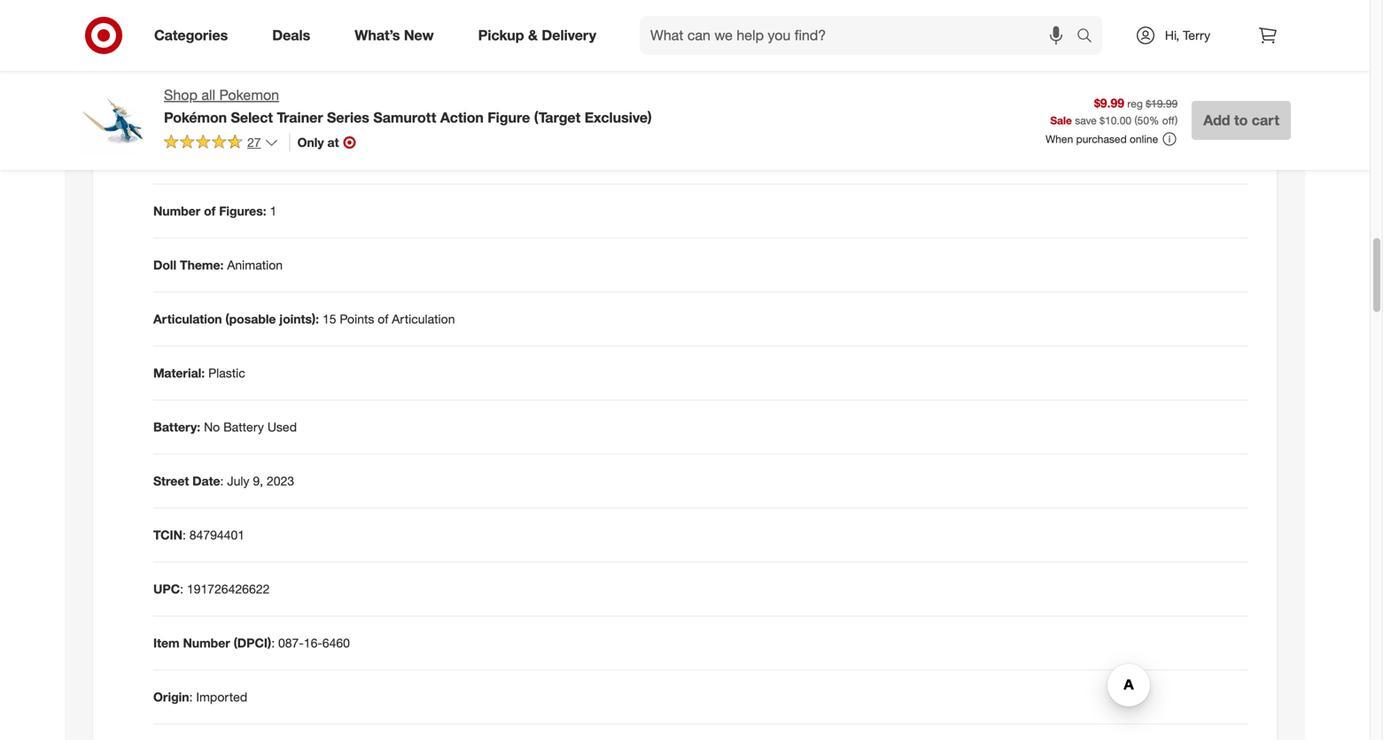 Task type: describe. For each thing, give the bounding box(es) containing it.
search button
[[1069, 16, 1111, 58]]

1 vertical spatial number
[[183, 636, 230, 651]]

only at
[[297, 135, 339, 150]]

deals link
[[257, 16, 332, 55]]

origin : imported
[[153, 690, 247, 705]]

$
[[1100, 114, 1105, 127]]

: left "087-"
[[271, 636, 275, 651]]

087-
[[278, 636, 304, 651]]

purchased
[[1076, 133, 1127, 146]]

figures:
[[219, 203, 266, 219]]

(d)
[[501, 41, 516, 57]]

%
[[1149, 114, 1159, 127]]

categories
[[154, 27, 228, 44]]

pickup
[[478, 27, 524, 44]]

pounds
[[228, 95, 270, 111]]

theme:
[[180, 258, 224, 273]]

action
[[440, 109, 484, 126]]

suggested age: 8 years and up
[[153, 149, 335, 165]]

pickup & delivery link
[[463, 16, 618, 55]]

reg
[[1127, 97, 1143, 110]]

1 inches from the left
[[299, 41, 335, 57]]

3 inches from the left
[[461, 41, 497, 57]]

$19.99
[[1146, 97, 1178, 110]]

16-
[[304, 636, 322, 651]]

)
[[1175, 114, 1178, 127]]

pickup & delivery
[[478, 27, 596, 44]]

tcin
[[153, 528, 183, 543]]

origin
[[153, 690, 189, 705]]

figure
[[488, 109, 530, 126]]

(h)
[[339, 41, 354, 57]]

2 articulation from the left
[[392, 312, 455, 327]]

suggested
[[153, 149, 217, 165]]

when purchased online
[[1046, 133, 1158, 146]]

years
[[260, 149, 291, 165]]

191726426622
[[187, 582, 270, 597]]

&
[[528, 27, 538, 44]]

weight: 1.28 pounds
[[153, 95, 270, 111]]

used
[[267, 420, 297, 435]]

$9.99
[[1094, 95, 1124, 111]]

joints):
[[279, 312, 319, 327]]

search
[[1069, 28, 1111, 46]]

points
[[340, 312, 374, 327]]

battery:
[[153, 420, 200, 435]]

material:
[[153, 366, 205, 381]]

shop all pokemon pokémon select trainer series samurott action figure (target exclusive)
[[164, 86, 652, 126]]

articulation (posable joints): 15 points of articulation
[[153, 312, 455, 327]]

battery: no battery used
[[153, 420, 297, 435]]

upc : 191726426622
[[153, 582, 270, 597]]

save
[[1075, 114, 1097, 127]]

: for 84794401
[[183, 528, 186, 543]]

: left july on the bottom
[[220, 474, 224, 489]]

27
[[247, 135, 261, 150]]

pokémon
[[164, 109, 227, 126]]

exclusive)
[[585, 109, 652, 126]]

terry
[[1183, 27, 1210, 43]]

up
[[318, 149, 335, 165]]

7
[[368, 41, 375, 57]]

(target
[[534, 109, 581, 126]]

image of pokémon select trainer series samurott action figure (target exclusive) image
[[79, 85, 150, 156]]

imported
[[196, 690, 247, 705]]

online
[[1130, 133, 1158, 146]]

shop
[[164, 86, 198, 104]]

item
[[153, 636, 180, 651]]

off
[[1162, 114, 1175, 127]]

cart
[[1252, 112, 1279, 129]]

1 vertical spatial of
[[378, 312, 388, 327]]

when
[[1046, 133, 1073, 146]]

material: plastic
[[153, 366, 245, 381]]

series
[[327, 109, 369, 126]]

What can we help you find? suggestions appear below search field
[[640, 16, 1081, 55]]

categories link
[[139, 16, 250, 55]]

(posable
[[225, 312, 276, 327]]



Task type: locate. For each thing, give the bounding box(es) containing it.
1 x from the left
[[358, 41, 364, 57]]

what's new
[[355, 27, 434, 44]]

of left figures:
[[204, 203, 216, 219]]

articulation
[[153, 312, 222, 327], [392, 312, 455, 327]]

0 vertical spatial number
[[153, 203, 200, 219]]

(overall):
[[226, 41, 278, 57]]

: for imported
[[189, 690, 193, 705]]

: for 191726426622
[[180, 582, 183, 597]]

9,
[[253, 474, 263, 489]]

hi,
[[1165, 27, 1179, 43]]

2023
[[267, 474, 294, 489]]

1 articulation from the left
[[153, 312, 222, 327]]

no
[[204, 420, 220, 435]]

number down the suggested at the left top of page
[[153, 203, 200, 219]]

at
[[327, 135, 339, 150]]

articulation right points on the left top
[[392, 312, 455, 327]]

8
[[250, 149, 257, 165]]

add to cart
[[1203, 112, 1279, 129]]

all
[[201, 86, 215, 104]]

item number (dpci) : 087-16-6460
[[153, 636, 350, 651]]

street date : july 9, 2023
[[153, 474, 294, 489]]

number of figures: 1
[[153, 203, 277, 219]]

of right points on the left top
[[378, 312, 388, 327]]

date
[[192, 474, 220, 489]]

new
[[404, 27, 434, 44]]

10.00
[[1105, 114, 1132, 127]]

x
[[358, 41, 364, 57], [440, 41, 447, 57]]

5
[[450, 41, 457, 57]]

street
[[153, 474, 189, 489]]

delivery
[[542, 27, 596, 44]]

:
[[220, 474, 224, 489], [183, 528, 186, 543], [180, 582, 183, 597], [271, 636, 275, 651], [189, 690, 193, 705]]

select
[[231, 109, 273, 126]]

6460
[[322, 636, 350, 651]]

(dpci)
[[234, 636, 271, 651]]

trainer
[[277, 109, 323, 126]]

add to cart button
[[1192, 101, 1291, 140]]

pokemon
[[219, 86, 279, 104]]

dimensions (overall): 10 inches (h) x 7 inches (w) x 5 inches (d)
[[153, 41, 516, 57]]

inches right 10
[[299, 41, 335, 57]]

to
[[1234, 112, 1248, 129]]

27 link
[[164, 134, 279, 154]]

0 horizontal spatial articulation
[[153, 312, 222, 327]]

plastic
[[208, 366, 245, 381]]

samurott
[[373, 109, 436, 126]]

2 x from the left
[[440, 41, 447, 57]]

0 horizontal spatial x
[[358, 41, 364, 57]]

battery
[[223, 420, 264, 435]]

: left '191726426622'
[[180, 582, 183, 597]]

10
[[281, 41, 295, 57]]

x left 7
[[358, 41, 364, 57]]

1 horizontal spatial inches
[[378, 41, 415, 57]]

doll theme: animation
[[153, 258, 283, 273]]

animation
[[227, 258, 283, 273]]

15
[[322, 312, 336, 327]]

add
[[1203, 112, 1230, 129]]

1 horizontal spatial x
[[440, 41, 447, 57]]

1.28
[[201, 95, 225, 111]]

articulation up material:
[[153, 312, 222, 327]]

0 horizontal spatial of
[[204, 203, 216, 219]]

x left 5
[[440, 41, 447, 57]]

hi, terry
[[1165, 27, 1210, 43]]

doll
[[153, 258, 176, 273]]

1 horizontal spatial of
[[378, 312, 388, 327]]

: left imported
[[189, 690, 193, 705]]

84794401
[[189, 528, 245, 543]]

(w)
[[418, 41, 437, 57]]

inches right 5
[[461, 41, 497, 57]]

dimensions
[[153, 41, 223, 57]]

inches
[[299, 41, 335, 57], [378, 41, 415, 57], [461, 41, 497, 57]]

deals
[[272, 27, 310, 44]]

0 vertical spatial of
[[204, 203, 216, 219]]

inches right 7
[[378, 41, 415, 57]]

(
[[1135, 114, 1137, 127]]

number
[[153, 203, 200, 219], [183, 636, 230, 651]]

and
[[294, 149, 315, 165]]

age:
[[220, 149, 247, 165]]

only
[[297, 135, 324, 150]]

july
[[227, 474, 249, 489]]

0 horizontal spatial inches
[[299, 41, 335, 57]]

tcin : 84794401
[[153, 528, 245, 543]]

: left 84794401
[[183, 528, 186, 543]]

upc
[[153, 582, 180, 597]]

what's new link
[[340, 16, 456, 55]]

$9.99 reg $19.99 sale save $ 10.00 ( 50 % off )
[[1050, 95, 1178, 127]]

2 inches from the left
[[378, 41, 415, 57]]

what's
[[355, 27, 400, 44]]

1 horizontal spatial articulation
[[392, 312, 455, 327]]

2 horizontal spatial inches
[[461, 41, 497, 57]]

number right item at bottom
[[183, 636, 230, 651]]



Task type: vqa. For each thing, say whether or not it's contained in the screenshot.


